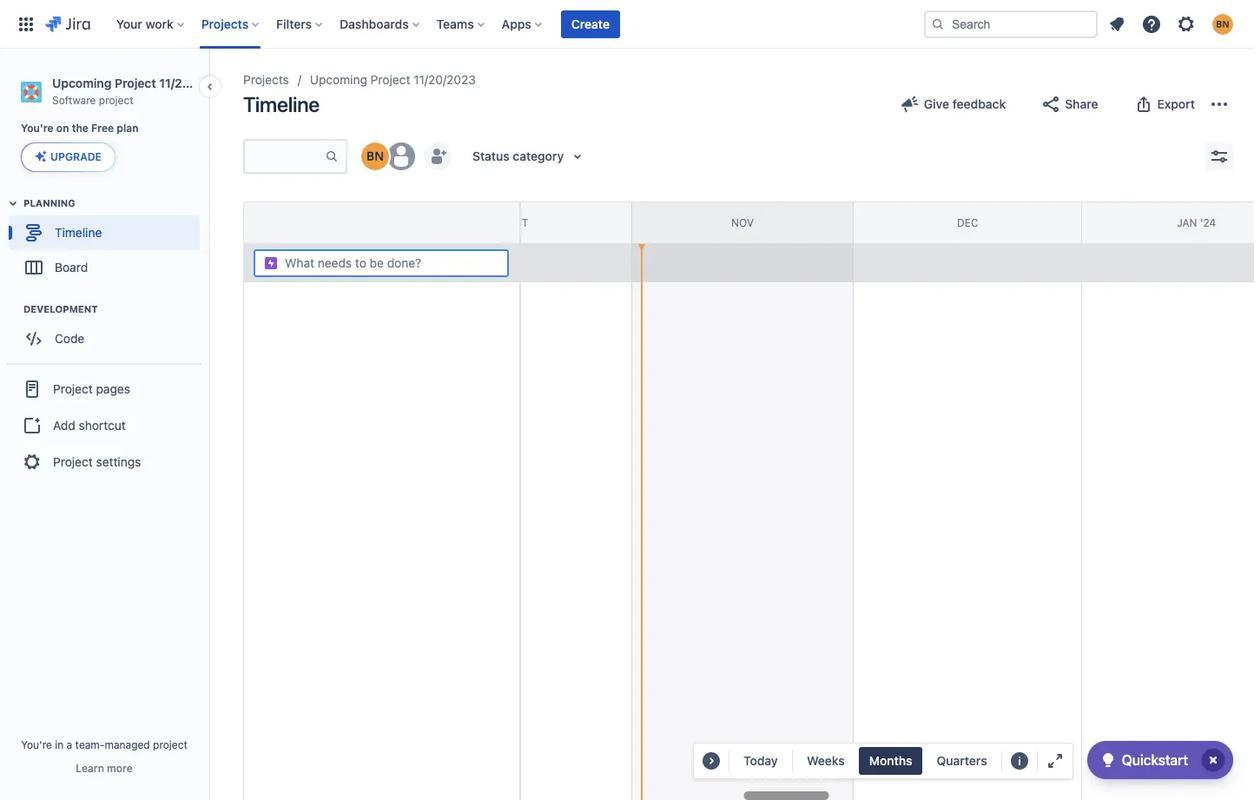 Task type: locate. For each thing, give the bounding box(es) containing it.
2 row group from the top
[[243, 244, 520, 282]]

timeline up board
[[55, 225, 102, 240]]

column header
[[182, 202, 403, 243]]

project settings
[[53, 454, 141, 469]]

project inside project pages link
[[53, 381, 93, 396]]

11/20/2023 for upcoming project 11/20/2023
[[414, 72, 476, 87]]

in
[[55, 738, 64, 751]]

free
[[91, 122, 114, 135]]

11/20/2023 inside upcoming project 11/20/2023 "link"
[[414, 72, 476, 87]]

project up add
[[53, 381, 93, 396]]

status category
[[473, 149, 564, 163]]

11/20/2023 down 'work' in the top left of the page
[[159, 76, 225, 90]]

export
[[1158, 96, 1195, 111]]

weeks button
[[797, 747, 856, 775]]

0 vertical spatial projects
[[201, 16, 249, 31]]

more
[[107, 762, 133, 775]]

plan
[[117, 122, 139, 135]]

planning
[[23, 197, 75, 209]]

quickstart button
[[1087, 741, 1234, 779]]

column header inside grid
[[182, 202, 403, 243]]

your work
[[116, 16, 174, 31]]

project inside upcoming project 11/20/2023 software project
[[115, 76, 156, 90]]

timeline
[[243, 92, 320, 116], [55, 225, 102, 240]]

add people image
[[427, 146, 448, 167]]

1 vertical spatial projects
[[243, 72, 289, 87]]

grid
[[182, 202, 1255, 800]]

primary element
[[10, 0, 924, 48]]

What needs to be done? - Press the "Enter" key to submit or the "Escape" key to cancel. text field
[[285, 255, 495, 272]]

feedback
[[953, 96, 1006, 111]]

0 vertical spatial project
[[99, 94, 133, 107]]

11/20/2023 down teams
[[414, 72, 476, 87]]

give feedback
[[924, 96, 1006, 111]]

projects
[[201, 16, 249, 31], [243, 72, 289, 87]]

grid containing oct
[[182, 202, 1255, 800]]

upcoming for upcoming project 11/20/2023
[[310, 72, 367, 87]]

jira image
[[45, 13, 90, 34], [45, 13, 90, 34]]

project up plan
[[99, 94, 133, 107]]

upcoming up software
[[52, 76, 112, 90]]

project down add
[[53, 454, 93, 469]]

add
[[53, 418, 75, 433]]

create button
[[561, 10, 620, 38]]

upcoming inside upcoming project 11/20/2023 "link"
[[310, 72, 367, 87]]

share image
[[1041, 94, 1062, 115]]

0 vertical spatial timeline
[[243, 92, 320, 116]]

status category button
[[462, 142, 599, 170]]

1 horizontal spatial project
[[153, 738, 188, 751]]

development
[[23, 303, 98, 315]]

board
[[55, 260, 88, 274]]

project settings link
[[7, 443, 202, 482]]

1 horizontal spatial upcoming
[[310, 72, 367, 87]]

0 horizontal spatial timeline
[[55, 225, 102, 240]]

enter full screen image
[[1045, 751, 1066, 771]]

dashboards
[[340, 16, 409, 31]]

1 horizontal spatial timeline
[[243, 92, 320, 116]]

projects button
[[196, 10, 266, 38]]

board link
[[9, 250, 200, 285]]

apps
[[502, 16, 532, 31]]

projects down the filters
[[243, 72, 289, 87]]

upcoming for upcoming project 11/20/2023 software project
[[52, 76, 112, 90]]

row
[[244, 202, 520, 244]]

1 vertical spatial you're
[[21, 738, 52, 751]]

you're in a team-managed project
[[21, 738, 188, 751]]

notifications image
[[1107, 13, 1128, 34]]

1 row group from the top
[[243, 202, 520, 244]]

today
[[744, 753, 778, 768]]

learn more button
[[76, 762, 133, 776]]

projects for projects link
[[243, 72, 289, 87]]

you're
[[21, 122, 54, 135], [21, 738, 52, 751]]

11/20/2023
[[414, 72, 476, 87], [159, 76, 225, 90]]

Search timeline text field
[[245, 141, 325, 172]]

months button
[[859, 747, 923, 775]]

2 you're from the top
[[21, 738, 52, 751]]

the
[[72, 122, 89, 135]]

group
[[7, 363, 202, 487]]

upcoming inside upcoming project 11/20/2023 software project
[[52, 76, 112, 90]]

check image
[[1098, 750, 1119, 771]]

appswitcher icon image
[[16, 13, 36, 34]]

projects link
[[243, 70, 289, 90]]

unassigned image
[[387, 142, 415, 170]]

add shortcut
[[53, 418, 126, 433]]

0 horizontal spatial project
[[99, 94, 133, 107]]

timeline link
[[9, 216, 200, 250]]

you're left in
[[21, 738, 52, 751]]

1 horizontal spatial 11/20/2023
[[414, 72, 476, 87]]

projects right 'work' in the top left of the page
[[201, 16, 249, 31]]

apps button
[[497, 10, 549, 38]]

view settings image
[[1209, 146, 1230, 167]]

project
[[371, 72, 410, 87], [115, 76, 156, 90], [53, 381, 93, 396], [53, 454, 93, 469]]

row group
[[243, 202, 520, 244], [243, 244, 520, 282]]

1 you're from the top
[[21, 122, 54, 135]]

0 horizontal spatial 11/20/2023
[[159, 76, 225, 90]]

project right the managed
[[153, 738, 188, 751]]

learn
[[76, 762, 104, 775]]

upcoming
[[310, 72, 367, 87], [52, 76, 112, 90]]

teams button
[[431, 10, 491, 38]]

upgrade
[[50, 151, 102, 164]]

group containing project pages
[[7, 363, 202, 487]]

upcoming down dashboards
[[310, 72, 367, 87]]

oct
[[507, 216, 529, 229]]

team-
[[75, 738, 105, 751]]

give feedback button
[[889, 90, 1017, 118]]

add shortcut button
[[7, 409, 202, 443]]

projects inside dropdown button
[[201, 16, 249, 31]]

0 vertical spatial you're
[[21, 122, 54, 135]]

give
[[924, 96, 950, 111]]

you're on the free plan
[[21, 122, 139, 135]]

banner containing your work
[[0, 0, 1255, 49]]

11/20/2023 inside upcoming project 11/20/2023 software project
[[159, 76, 225, 90]]

project
[[99, 94, 133, 107], [153, 738, 188, 751]]

0 horizontal spatial upcoming
[[52, 76, 112, 90]]

banner
[[0, 0, 1255, 49]]

work
[[145, 16, 174, 31]]

project up plan
[[115, 76, 156, 90]]

1 vertical spatial timeline
[[55, 225, 102, 240]]

you're left on
[[21, 122, 54, 135]]

quarters button
[[927, 747, 998, 775]]

timeline down projects link
[[243, 92, 320, 116]]

dec
[[957, 216, 979, 229]]

project down "dashboards" dropdown button
[[371, 72, 410, 87]]

your work button
[[111, 10, 191, 38]]

learn more
[[76, 762, 133, 775]]

export icon image
[[1133, 94, 1154, 115]]



Task type: describe. For each thing, give the bounding box(es) containing it.
managed
[[105, 738, 150, 751]]

on
[[56, 122, 69, 135]]

project pages link
[[7, 370, 202, 409]]

search image
[[931, 17, 945, 31]]

project pages
[[53, 381, 130, 396]]

project inside upcoming project 11/20/2023 software project
[[99, 94, 133, 107]]

upcoming project 11/20/2023 link
[[310, 70, 476, 90]]

status
[[473, 149, 510, 163]]

software
[[52, 94, 96, 107]]

upcoming project 11/20/2023 software project
[[52, 76, 225, 107]]

nov
[[732, 216, 754, 229]]

1 vertical spatial project
[[153, 738, 188, 751]]

help image
[[1142, 13, 1162, 34]]

shortcut
[[79, 418, 126, 433]]

project inside project settings link
[[53, 454, 93, 469]]

share button
[[1031, 90, 1109, 118]]

planning image
[[3, 193, 23, 214]]

quickstart
[[1122, 752, 1188, 768]]

today button
[[734, 747, 789, 775]]

dashboards button
[[335, 10, 426, 38]]

months
[[869, 753, 913, 768]]

category
[[513, 149, 564, 163]]

upgrade button
[[22, 144, 115, 171]]

you're for you're on the free plan
[[21, 122, 54, 135]]

code link
[[9, 322, 200, 356]]

legend image
[[1009, 751, 1030, 771]]

pages
[[96, 381, 130, 396]]

quarters
[[937, 753, 988, 768]]

create
[[572, 16, 610, 31]]

development image
[[3, 299, 23, 320]]

jan
[[1177, 216, 1198, 229]]

ben nelson image
[[361, 142, 389, 170]]

share
[[1065, 96, 1099, 111]]

teams
[[437, 16, 474, 31]]

filters
[[276, 16, 312, 31]]

weeks
[[807, 753, 845, 768]]

jan '24
[[1177, 216, 1217, 229]]

a
[[67, 738, 72, 751]]

settings image
[[1176, 13, 1197, 34]]

row inside grid
[[244, 202, 520, 244]]

dismiss quickstart image
[[1200, 746, 1228, 774]]

timeline inside the planning group
[[55, 225, 102, 240]]

upcoming project 11/20/2023
[[310, 72, 476, 87]]

code
[[55, 331, 85, 346]]

'24
[[1201, 216, 1217, 229]]

your
[[116, 16, 142, 31]]

your profile and settings image
[[1213, 13, 1234, 34]]

project inside upcoming project 11/20/2023 "link"
[[371, 72, 410, 87]]

epic image
[[264, 256, 278, 270]]

projects for the projects dropdown button
[[201, 16, 249, 31]]

development group
[[9, 303, 208, 362]]

11/20/2023 for upcoming project 11/20/2023 software project
[[159, 76, 225, 90]]

you're for you're in a team-managed project
[[21, 738, 52, 751]]

export button
[[1123, 90, 1206, 118]]

filters button
[[271, 10, 329, 38]]

planning group
[[9, 197, 208, 290]]

settings
[[96, 454, 141, 469]]

Search field
[[924, 10, 1098, 38]]



Task type: vqa. For each thing, say whether or not it's contained in the screenshot.
quarters
yes



